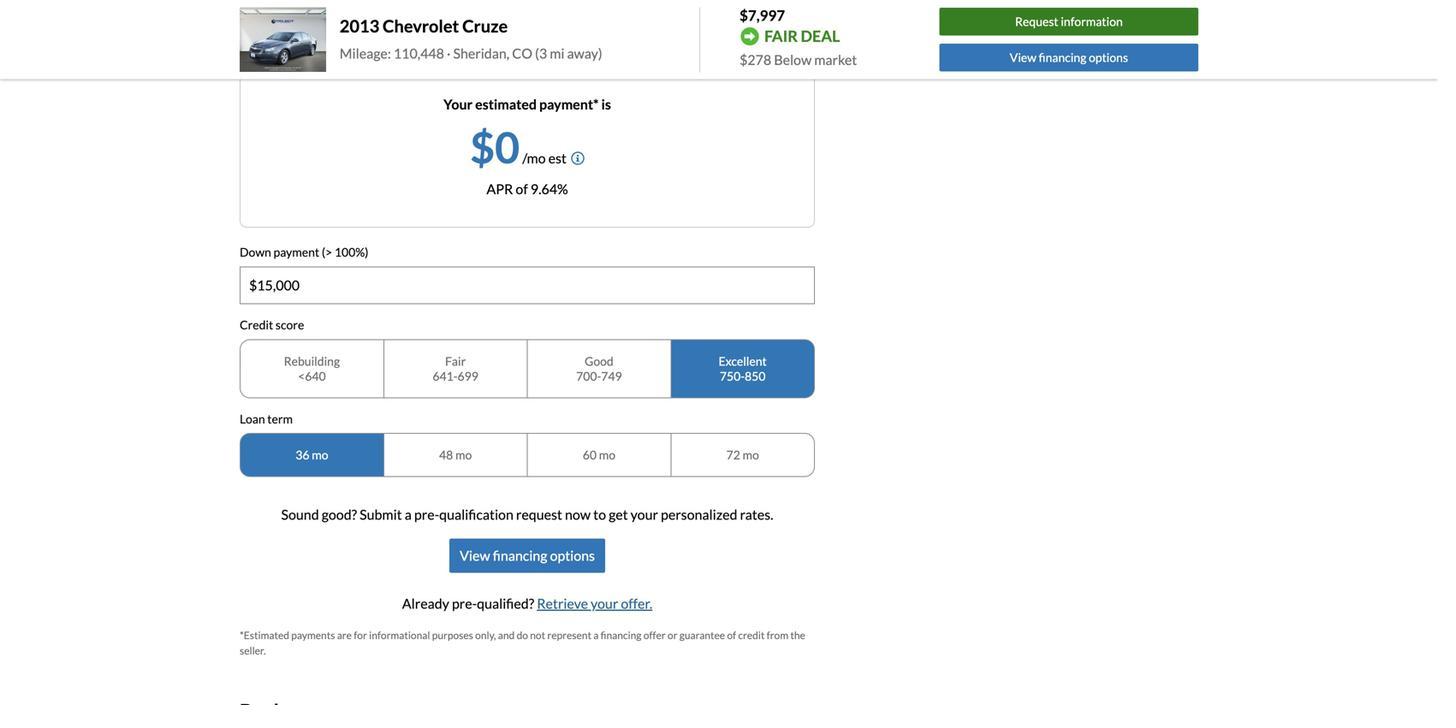 Task type: locate. For each thing, give the bounding box(es) containing it.
financing left offer
[[601, 629, 642, 642]]

mileage:
[[340, 45, 391, 62]]

of left credit
[[727, 629, 736, 642]]

699
[[458, 369, 479, 383]]

0 vertical spatial of
[[516, 181, 528, 197]]

4 mo from the left
[[743, 448, 759, 462]]

1 horizontal spatial options
[[1089, 50, 1128, 65]]

1 horizontal spatial your
[[631, 506, 658, 523]]

request information
[[1015, 14, 1123, 29]]

deal
[[801, 27, 840, 46]]

get
[[609, 506, 628, 523]]

1 vertical spatial of
[[727, 629, 736, 642]]

purposes
[[432, 629, 473, 642]]

view financing options down request information button in the top right of the page
[[1010, 50, 1128, 65]]

info circle image
[[571, 152, 585, 165]]

options down now
[[550, 548, 595, 564]]

your
[[631, 506, 658, 523], [591, 595, 618, 612]]

your left offer.
[[591, 595, 618, 612]]

good
[[585, 354, 614, 368]]

pre-
[[295, 2, 320, 19], [414, 506, 439, 523], [452, 595, 477, 612]]

72
[[726, 448, 740, 462]]

1 vertical spatial personalized
[[661, 506, 738, 523]]

payment*
[[539, 96, 599, 113]]

the
[[791, 629, 805, 642]]

9.64%
[[531, 181, 568, 197]]

48
[[439, 448, 453, 462]]

estimated
[[475, 96, 537, 113]]

pre- right get
[[295, 2, 320, 19]]

1 vertical spatial view
[[460, 548, 490, 564]]

view financing options
[[1010, 50, 1128, 65], [460, 548, 595, 564]]

0 horizontal spatial view financing options
[[460, 548, 595, 564]]

view financing options button down sound good? submit a pre-qualification request now to get your personalized rates.
[[449, 539, 605, 573]]

0 horizontal spatial of
[[516, 181, 528, 197]]

1 vertical spatial a
[[594, 629, 599, 642]]

to
[[593, 506, 606, 523]]

0 vertical spatial view
[[1010, 50, 1037, 65]]

mo right 72
[[743, 448, 759, 462]]

personalized
[[360, 31, 437, 48], [661, 506, 738, 523]]

1 mo from the left
[[312, 448, 328, 462]]

financing down request information button in the top right of the page
[[1039, 50, 1087, 65]]

1 horizontal spatial personalized
[[661, 506, 738, 523]]

*estimated payments are for informational purposes only, and do not represent a financing offer or guarantee of credit from the seller.
[[240, 629, 805, 657]]

view financing options down sound good? submit a pre-qualification request now to get your personalized rates.
[[460, 548, 595, 564]]

already
[[402, 595, 449, 612]]

0 vertical spatial view financing options button
[[940, 44, 1199, 71]]

1 vertical spatial options
[[550, 548, 595, 564]]

loan term
[[240, 412, 293, 426]]

fair deal
[[765, 27, 840, 46]]

0 vertical spatial personalized
[[360, 31, 437, 48]]

750-
[[720, 369, 745, 383]]

offer.
[[621, 595, 653, 612]]

/mo
[[522, 150, 546, 167]]

3 mo from the left
[[599, 448, 616, 462]]

options down the information
[[1089, 50, 1128, 65]]

$278 below market
[[740, 51, 857, 68]]

(3
[[535, 45, 547, 62]]

1 horizontal spatial a
[[594, 629, 599, 642]]

pre- right the submit
[[414, 506, 439, 523]]

0 vertical spatial options
[[1089, 50, 1128, 65]]

view financing options button down request information button in the top right of the page
[[940, 44, 1199, 71]]

0 vertical spatial pre-
[[295, 2, 320, 19]]

0 horizontal spatial view financing options button
[[449, 539, 605, 573]]

2 vertical spatial financing
[[601, 629, 642, 642]]

mo right 48
[[455, 448, 472, 462]]

get
[[270, 2, 292, 19]]

view down the qualification
[[460, 548, 490, 564]]

financing down sound good? submit a pre-qualification request now to get your personalized rates.
[[493, 548, 547, 564]]

view financing options button
[[940, 44, 1199, 71], [449, 539, 605, 573]]

term
[[267, 412, 293, 426]]

a inside *estimated payments are for informational purposes only, and do not represent a financing offer or guarantee of credit from the seller.
[[594, 629, 599, 642]]

0 horizontal spatial view
[[460, 548, 490, 564]]

options
[[1089, 50, 1128, 65], [550, 548, 595, 564]]

2013 chevrolet cruze image
[[240, 7, 326, 72]]

1 horizontal spatial financing
[[601, 629, 642, 642]]

1 horizontal spatial view
[[1010, 50, 1037, 65]]

credit score
[[240, 318, 304, 332]]

pre- up purposes
[[452, 595, 477, 612]]

36 mo
[[296, 448, 328, 462]]

2 horizontal spatial financing
[[1039, 50, 1087, 65]]

0 horizontal spatial options
[[550, 548, 595, 564]]

1 vertical spatial financing
[[493, 548, 547, 564]]

excellent
[[719, 354, 767, 368]]

0 vertical spatial a
[[405, 506, 412, 523]]

sound
[[281, 506, 319, 523]]

1 horizontal spatial of
[[727, 629, 736, 642]]

1 vertical spatial pre-
[[414, 506, 439, 523]]

1 vertical spatial your
[[591, 595, 618, 612]]

and
[[498, 629, 515, 642]]

a right the submit
[[405, 506, 412, 523]]

a right the represent
[[594, 629, 599, 642]]

your
[[444, 96, 473, 113]]

request
[[516, 506, 562, 523]]

already pre-qualified? retrieve your offer.
[[402, 595, 653, 612]]

mo right 36
[[312, 448, 328, 462]]

0 horizontal spatial pre-
[[295, 2, 320, 19]]

2 mo from the left
[[455, 448, 472, 462]]

mo for 72 mo
[[743, 448, 759, 462]]

retrieve your offer. link
[[537, 595, 653, 612]]

mo
[[312, 448, 328, 462], [455, 448, 472, 462], [599, 448, 616, 462], [743, 448, 759, 462]]

of
[[516, 181, 528, 197], [727, 629, 736, 642]]

down payment (> 100%)
[[240, 245, 369, 260]]

72 mo
[[726, 448, 759, 462]]

mo right 60
[[599, 448, 616, 462]]

2 horizontal spatial pre-
[[452, 595, 477, 612]]

cruze
[[462, 16, 508, 36]]

1 horizontal spatial view financing options
[[1010, 50, 1128, 65]]

view down request
[[1010, 50, 1037, 65]]

fair 641-699
[[433, 354, 479, 383]]

financing
[[1039, 50, 1087, 65], [493, 548, 547, 564], [601, 629, 642, 642]]

$0 /mo est
[[470, 121, 567, 173]]

sheridan,
[[453, 45, 510, 62]]

represent
[[547, 629, 592, 642]]

·
[[447, 45, 451, 62]]

a
[[405, 506, 412, 523], [594, 629, 599, 642]]

view
[[1010, 50, 1037, 65], [460, 548, 490, 564]]

your right "get"
[[631, 506, 658, 523]]

$0
[[470, 121, 520, 173]]

or
[[668, 629, 678, 642]]

Down payment (> 100%) text field
[[241, 268, 814, 303]]

apr
[[487, 181, 513, 197]]

of right apr
[[516, 181, 528, 197]]

2 vertical spatial pre-
[[452, 595, 477, 612]]

informational
[[369, 629, 430, 642]]

guarantee
[[680, 629, 725, 642]]

1 vertical spatial view financing options
[[460, 548, 595, 564]]



Task type: describe. For each thing, give the bounding box(es) containing it.
shop
[[270, 31, 300, 48]]

mo for 36 mo
[[312, 448, 328, 462]]

700-
[[576, 369, 601, 383]]

credit
[[240, 318, 273, 332]]

0 vertical spatial your
[[631, 506, 658, 523]]

your estimated payment* is
[[444, 96, 611, 113]]

est
[[548, 150, 567, 167]]

2013 chevrolet cruze mileage: 110,448 · sheridan, co (3 mi away)
[[340, 16, 602, 62]]

2013
[[340, 16, 379, 36]]

away)
[[567, 45, 602, 62]]

excellent 750-850
[[719, 354, 767, 383]]

*estimated
[[240, 629, 289, 642]]

pre- for get
[[295, 2, 320, 19]]

payment
[[274, 245, 319, 260]]

0 horizontal spatial your
[[591, 595, 618, 612]]

good 700-749
[[576, 354, 622, 383]]

<640
[[298, 369, 326, 383]]

0 vertical spatial financing
[[1039, 50, 1087, 65]]

good?
[[322, 506, 357, 523]]

of inside *estimated payments are for informational purposes only, and do not represent a financing offer or guarantee of credit from the seller.
[[727, 629, 736, 642]]

pre- for already
[[452, 595, 477, 612]]

$7,997
[[740, 6, 785, 24]]

score
[[276, 318, 304, 332]]

not
[[530, 629, 545, 642]]

from
[[767, 629, 789, 642]]

shop with real, personalized rates
[[270, 31, 470, 48]]

qualified
[[320, 2, 372, 19]]

0 horizontal spatial a
[[405, 506, 412, 523]]

rates
[[440, 31, 470, 48]]

only,
[[475, 629, 496, 642]]

60 mo
[[583, 448, 616, 462]]

submit
[[360, 506, 402, 523]]

qualification
[[439, 506, 514, 523]]

loan
[[240, 412, 265, 426]]

are
[[337, 629, 352, 642]]

100%)
[[335, 245, 369, 260]]

do
[[517, 629, 528, 642]]

mo for 48 mo
[[455, 448, 472, 462]]

information
[[1061, 14, 1123, 29]]

down
[[240, 245, 271, 260]]

view for the bottom view financing options button
[[460, 548, 490, 564]]

real,
[[332, 31, 358, 48]]

sound good? submit a pre-qualification request now to get your personalized rates.
[[281, 506, 773, 523]]

for
[[354, 629, 367, 642]]

market
[[814, 51, 857, 68]]

with
[[302, 31, 329, 48]]

request
[[1015, 14, 1059, 29]]

48 mo
[[439, 448, 472, 462]]

now
[[565, 506, 591, 523]]

offer
[[644, 629, 666, 642]]

1 vertical spatial view financing options button
[[449, 539, 605, 573]]

is
[[601, 96, 611, 113]]

rebuilding
[[284, 354, 340, 368]]

credit
[[738, 629, 765, 642]]

1 horizontal spatial view financing options button
[[940, 44, 1199, 71]]

retrieve
[[537, 595, 588, 612]]

749
[[601, 369, 622, 383]]

seller.
[[240, 645, 266, 657]]

641-
[[433, 369, 458, 383]]

view for right view financing options button
[[1010, 50, 1037, 65]]

qualified?
[[477, 595, 534, 612]]

payments
[[291, 629, 335, 642]]

0 horizontal spatial personalized
[[360, 31, 437, 48]]

1 horizontal spatial pre-
[[414, 506, 439, 523]]

apr of 9.64%
[[487, 181, 568, 197]]

co
[[512, 45, 533, 62]]

36
[[296, 448, 309, 462]]

rebuilding <640
[[284, 354, 340, 383]]

financing inside *estimated payments are for informational purposes only, and do not represent a financing offer or guarantee of credit from the seller.
[[601, 629, 642, 642]]

below
[[774, 51, 812, 68]]

rates.
[[740, 506, 773, 523]]

get pre-qualified
[[270, 2, 372, 19]]

(>
[[322, 245, 332, 260]]

mi
[[550, 45, 565, 62]]

0 horizontal spatial financing
[[493, 548, 547, 564]]

$278
[[740, 51, 771, 68]]

mo for 60 mo
[[599, 448, 616, 462]]

request information button
[[940, 8, 1199, 36]]

fair
[[765, 27, 798, 46]]

60
[[583, 448, 597, 462]]

chevrolet
[[383, 16, 459, 36]]

0 vertical spatial view financing options
[[1010, 50, 1128, 65]]

110,448
[[394, 45, 444, 62]]



Task type: vqa. For each thing, say whether or not it's contained in the screenshot.
top View
yes



